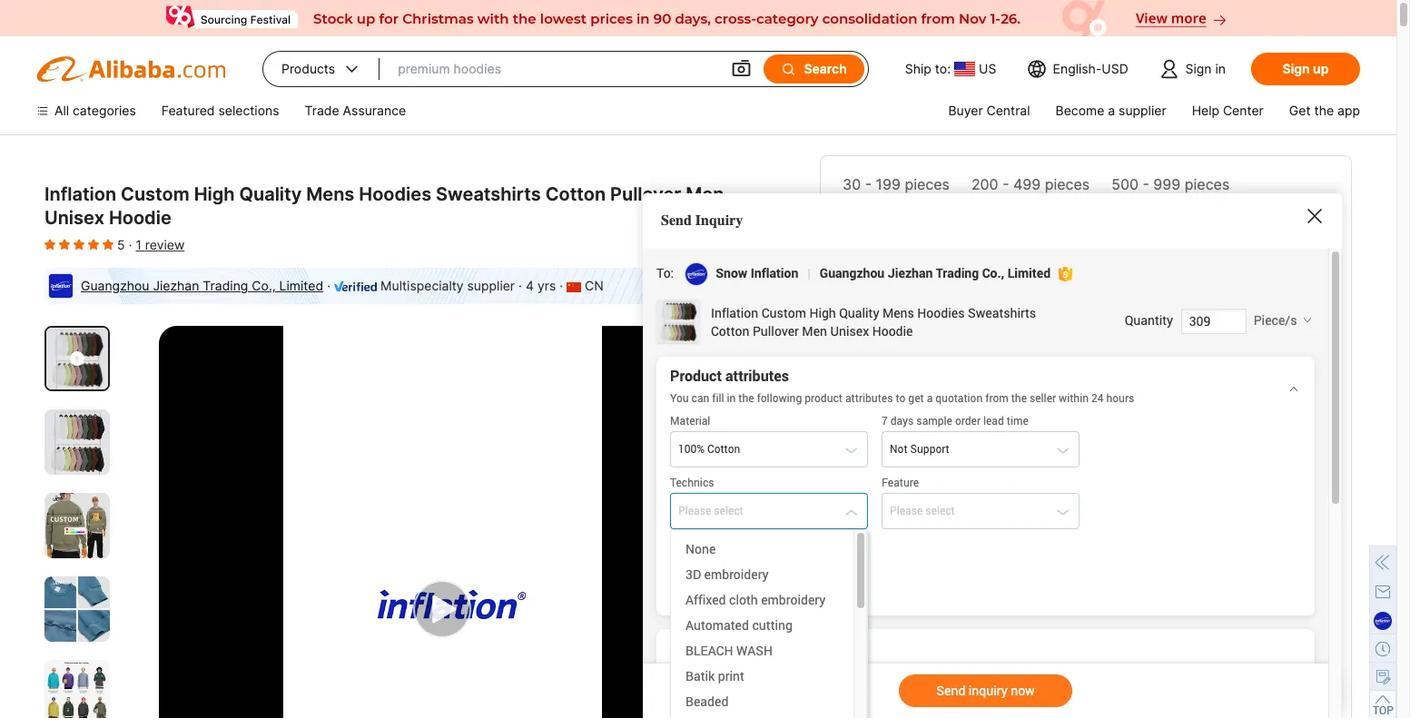 Task type: vqa. For each thing, say whether or not it's contained in the screenshot.
Mens on the left top of page
yes



Task type: locate. For each thing, give the bounding box(es) containing it.
size
[[1157, 358, 1187, 376], [843, 540, 869, 556]]

become
[[1056, 103, 1105, 118]]

supplier left 4
[[467, 278, 515, 293]]

get the app
[[1290, 103, 1361, 118]]

select now
[[1252, 358, 1330, 376]]

1 horizontal spatial methods
[[1075, 358, 1136, 376]]

inflation
[[45, 183, 116, 205]]

2 sign from the left
[[1283, 61, 1310, 76]]

>=
[[843, 241, 862, 259]]

5 left 1
[[117, 237, 125, 252]]

color right "17"
[[959, 358, 996, 376]]

sign left in
[[1186, 61, 1212, 76]]

1 horizontal spatial size
[[1157, 358, 1187, 376]]

4
[[526, 278, 534, 293]]

guangzhou jiezhan trading co., limited link
[[81, 278, 323, 293]]

2 - from the left
[[1003, 175, 1010, 193]]

1 horizontal spatial -
[[1003, 175, 1010, 193]]

pieces inside the 500 - 999 pieces $10.79
[[1185, 175, 1230, 193]]

1 review
[[136, 237, 185, 252]]

company logo image
[[48, 273, 74, 299]]

pieces for $11.93
[[905, 175, 950, 193]]

ship to:
[[905, 61, 951, 76]]

puff
[[856, 499, 880, 514]]

up
[[1313, 61, 1329, 76]]

0 horizontal spatial sign
[[1186, 61, 1212, 76]]

6
[[1144, 358, 1153, 376]]

color
[[959, 358, 996, 376], [843, 391, 876, 407]]

favorites filling image
[[45, 237, 55, 252], [45, 237, 55, 252], [74, 237, 84, 252], [88, 237, 99, 252], [103, 237, 114, 252], [103, 237, 114, 252]]

puff printing link
[[843, 490, 943, 524]]

- for $11.93
[[865, 175, 872, 193]]

premium hoodies text field
[[398, 53, 713, 85]]

 search
[[781, 61, 847, 77]]

1 - from the left
[[865, 175, 872, 193]]

2 ; from the left
[[1136, 358, 1141, 376]]

color down total
[[843, 391, 876, 407]]

1 vertical spatial get
[[942, 679, 967, 698]]

get
[[1290, 103, 1311, 118], [942, 679, 967, 698]]

buyer
[[949, 103, 983, 118]]

products 
[[282, 60, 362, 78]]

1 horizontal spatial get
[[1290, 103, 1311, 118]]

select
[[1252, 358, 1296, 376]]

pieces right "1000"
[[904, 241, 949, 259]]

sample
[[1110, 679, 1159, 698]]

sign
[[1186, 61, 1212, 76], [1283, 61, 1310, 76]]

0 vertical spatial supplier
[[1119, 103, 1167, 118]]

supplier right a
[[1119, 103, 1167, 118]]

- inside 200 - 499 pieces $11.36
[[1003, 175, 1010, 193]]

5 right "17"
[[1004, 358, 1013, 376]]

printing methods
[[843, 466, 949, 481]]

17
[[940, 358, 955, 376]]

- right 200
[[1003, 175, 1010, 193]]

$10.79
[[1112, 196, 1196, 227]]

1 vertical spatial supplier
[[467, 278, 515, 293]]

-
[[865, 175, 872, 193], [1003, 175, 1010, 193], [1143, 175, 1150, 193]]

heat-transfer printing link
[[1045, 490, 1202, 524]]

sign for sign up
[[1283, 61, 1310, 76]]

pieces inside >= 1000 pieces $10.23
[[904, 241, 949, 259]]

guangzhou jiezhan trading co., limited
[[81, 278, 323, 293]]

; right "17"
[[996, 358, 1001, 376]]

199
[[876, 175, 901, 193]]

0 vertical spatial methods
[[1075, 358, 1136, 376]]

1 vertical spatial size
[[843, 540, 869, 556]]

1
[[136, 237, 142, 252]]

pieces for $11.36
[[1045, 175, 1090, 193]]

play fill image
[[70, 349, 84, 368]]

buyer central
[[949, 103, 1030, 118]]


[[731, 58, 753, 80]]

3 - from the left
[[1143, 175, 1150, 193]]

1 vertical spatial 5
[[1004, 358, 1013, 376]]

- inside the 500 - 999 pieces $10.79
[[1143, 175, 1150, 193]]

- right 500
[[1143, 175, 1150, 193]]

sweatshirts
[[436, 183, 541, 205]]

methods left 6
[[1075, 358, 1136, 376]]

help
[[1192, 103, 1220, 118]]

featured
[[162, 103, 215, 118]]

supplier
[[1119, 103, 1167, 118], [467, 278, 515, 293]]

1 vertical spatial methods
[[894, 466, 949, 481]]

sign left the up
[[1283, 61, 1310, 76]]

order
[[1067, 679, 1106, 698]]

send inquiry
[[661, 213, 743, 229]]

pieces right 199
[[905, 175, 950, 193]]

s
[[856, 573, 864, 589]]

high
[[194, 183, 235, 205]]

1 vertical spatial color
[[843, 391, 876, 407]]

0 vertical spatial size
[[1157, 358, 1187, 376]]

999
[[1154, 175, 1181, 193]]

featured selections
[[162, 103, 279, 118]]

pieces inside 200 - 499 pieces $11.36
[[1045, 175, 1090, 193]]

2 horizontal spatial -
[[1143, 175, 1150, 193]]

trade assurance
[[305, 103, 406, 118]]

transfer
[[1092, 499, 1139, 514]]

get left samples
[[942, 679, 967, 698]]

get left the
[[1290, 103, 1311, 118]]

0 horizontal spatial ;
[[996, 358, 1001, 376]]

1 sign from the left
[[1186, 61, 1212, 76]]

favorites filling image
[[59, 237, 70, 252], [59, 237, 70, 252], [74, 237, 84, 252], [88, 237, 99, 252]]

men
[[686, 183, 724, 205]]

- right 30
[[865, 175, 872, 193]]

trading
[[203, 278, 248, 293]]

assurance
[[343, 103, 406, 118]]

1 horizontal spatial 5
[[1004, 358, 1013, 376]]

size up "s"
[[843, 540, 869, 556]]

- inside 30 - 199 pieces $11.93
[[865, 175, 872, 193]]

pieces right 999
[[1185, 175, 1230, 193]]

0 horizontal spatial methods
[[894, 466, 949, 481]]

pieces right 499
[[1045, 175, 1090, 193]]

; left 6
[[1136, 358, 1141, 376]]

size right 6
[[1157, 358, 1187, 376]]

first!
[[1032, 679, 1063, 698]]

200
[[972, 175, 999, 193]]

5
[[117, 237, 125, 252], [1004, 358, 1013, 376]]

search
[[804, 61, 847, 76]]

pieces for $10.79
[[1185, 175, 1230, 193]]

become a supplier
[[1056, 103, 1167, 118]]

0 horizontal spatial 5
[[117, 237, 125, 252]]

variations
[[843, 332, 923, 351]]

30
[[843, 175, 861, 193]]

0 vertical spatial color
[[959, 358, 996, 376]]

1 ; from the left
[[996, 358, 1001, 376]]

inquiry
[[696, 213, 743, 229]]

4 yrs
[[526, 278, 556, 293]]

0 horizontal spatial -
[[865, 175, 872, 193]]

pieces inside 30 - 199 pieces $11.93
[[905, 175, 950, 193]]

methods up puff printing
[[894, 466, 949, 481]]

methods
[[1075, 358, 1136, 376], [894, 466, 949, 481]]

1 horizontal spatial sign
[[1283, 61, 1310, 76]]

30 - 199 pieces $11.93
[[843, 175, 950, 227]]

printing
[[1017, 358, 1071, 376], [843, 466, 891, 481], [884, 499, 930, 514], [1143, 499, 1189, 514]]

categories
[[73, 103, 136, 118]]

1 horizontal spatial ;
[[1136, 358, 1141, 376]]

0 horizontal spatial supplier
[[467, 278, 515, 293]]



Task type: describe. For each thing, give the bounding box(es) containing it.
0 vertical spatial 5
[[117, 237, 125, 252]]

us
[[979, 61, 997, 76]]

deciding?
[[872, 679, 938, 698]]

mens
[[306, 183, 355, 205]]

multispecialty supplier
[[381, 278, 515, 293]]

multispecialty
[[381, 278, 464, 293]]

pullover
[[610, 183, 681, 205]]

>= 1000 pieces $10.23
[[843, 241, 949, 292]]

499
[[1014, 175, 1041, 193]]

products
[[282, 61, 335, 76]]

inflation custom high quality mens hoodies sweatshirts cotton pullover men unisex hoodie
[[45, 183, 724, 229]]

heat-transfer printing
[[1058, 499, 1189, 514]]

selections
[[218, 103, 279, 118]]

200 - 499 pieces $11.36
[[972, 175, 1090, 227]]

central
[[987, 103, 1030, 118]]

limited
[[279, 278, 323, 293]]

- for $11.36
[[1003, 175, 1010, 193]]

usd
[[1102, 61, 1129, 76]]

help center
[[1192, 103, 1264, 118]]

puff printing
[[856, 499, 930, 514]]

in
[[1216, 61, 1226, 76]]

500
[[1112, 175, 1139, 193]]

english-usd
[[1053, 61, 1129, 76]]

guangzhou
[[81, 278, 149, 293]]

hoodie
[[109, 207, 171, 229]]

$11.36
[[972, 196, 1053, 227]]

still
[[843, 679, 868, 698]]


[[343, 60, 362, 78]]

ship
[[905, 61, 932, 76]]

hoodies
[[359, 183, 432, 205]]

select now link
[[1252, 358, 1330, 376]]

a
[[1108, 103, 1116, 118]]

review
[[145, 237, 185, 252]]

favorite image
[[676, 349, 703, 376]]

all categories
[[54, 103, 136, 118]]

0 horizontal spatial color
[[843, 391, 876, 407]]

custom
[[121, 183, 190, 205]]

sign for sign in
[[1186, 61, 1212, 76]]

1000
[[866, 241, 900, 259]]

sign in
[[1186, 61, 1226, 76]]

.
[[1187, 358, 1191, 376]]

heat-
[[1058, 499, 1092, 514]]

english-
[[1053, 61, 1102, 76]]

to:
[[935, 61, 951, 76]]

0 vertical spatial get
[[1290, 103, 1311, 118]]

0 horizontal spatial get
[[942, 679, 967, 698]]

the
[[1315, 103, 1334, 118]]

0 horizontal spatial size
[[843, 540, 869, 556]]

co.,
[[252, 278, 276, 293]]

samples
[[971, 679, 1028, 698]]

$11.93
[[843, 196, 924, 227]]

sign up
[[1283, 61, 1329, 76]]

cotton
[[546, 183, 606, 205]]

$10.23
[[843, 262, 929, 292]]

send
[[661, 213, 692, 229]]

still deciding? get samples first! order sample
[[843, 679, 1159, 698]]

quality
[[239, 183, 302, 205]]

all
[[54, 103, 69, 118]]

total
[[843, 358, 877, 376]]

trade
[[305, 103, 339, 118]]

app
[[1338, 103, 1361, 118]]


[[781, 61, 797, 77]]

center
[[1223, 103, 1264, 118]]

cn
[[585, 278, 604, 293]]

1 horizontal spatial color
[[959, 358, 996, 376]]

s link
[[843, 564, 876, 599]]

- for $10.79
[[1143, 175, 1150, 193]]

options:
[[881, 358, 936, 376]]

1 horizontal spatial supplier
[[1119, 103, 1167, 118]]

total options: 17 color ; 5 printing methods ; 6 size .
[[843, 358, 1191, 376]]

500 - 999 pieces $10.79
[[1112, 175, 1230, 227]]

unisex
[[45, 207, 104, 229]]



